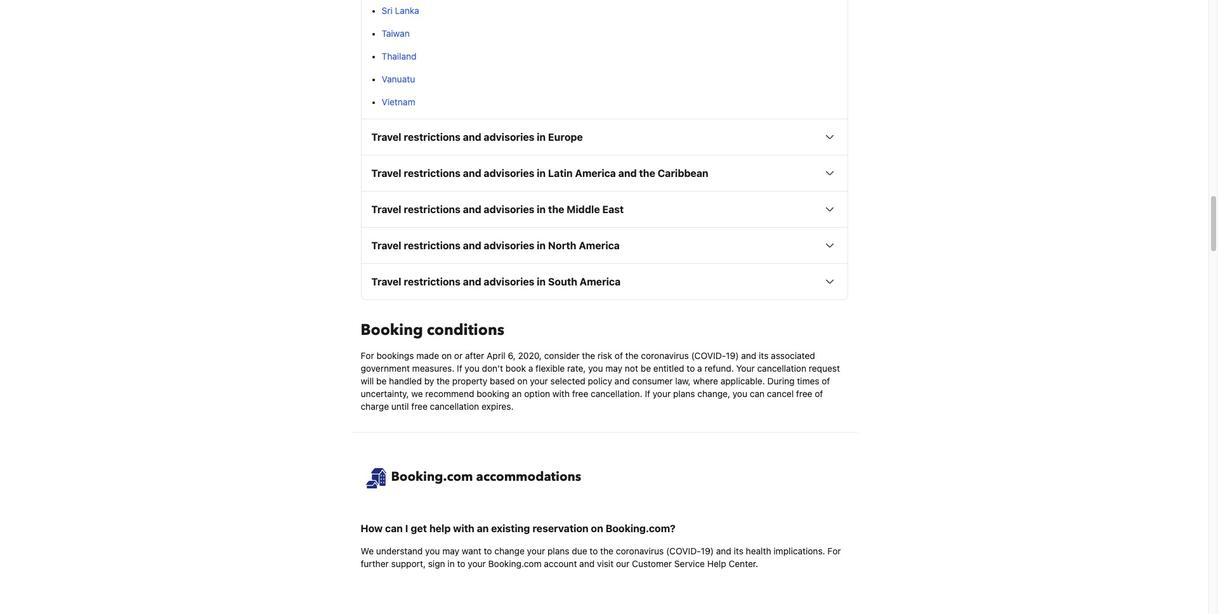 Task type: describe. For each thing, give the bounding box(es) containing it.
book
[[506, 363, 526, 374]]

change
[[495, 546, 525, 557]]

property
[[452, 376, 488, 387]]

1 horizontal spatial if
[[645, 389, 651, 399]]

travel restrictions and advisories in north america
[[372, 240, 620, 251]]

east
[[603, 204, 624, 215]]

we
[[361, 546, 374, 557]]

support,
[[391, 559, 426, 570]]

based
[[490, 376, 515, 387]]

how
[[361, 523, 383, 535]]

restrictions for travel restrictions and advisories in north america
[[404, 240, 461, 251]]

booking
[[361, 320, 423, 341]]

existing
[[491, 523, 530, 535]]

sri
[[382, 5, 393, 16]]

recommend
[[426, 389, 474, 399]]

selected
[[551, 376, 586, 387]]

conditions
[[427, 320, 505, 341]]

in for europe
[[537, 131, 546, 143]]

1 vertical spatial of
[[822, 376, 830, 387]]

in inside the we understand you may want to change your plans due to the coronavirus (covid-19) and its health implications. for further support, sign in to your booking.com account and visit our customer service help center.
[[448, 559, 455, 570]]

2020,
[[518, 350, 542, 361]]

booking.com inside the we understand you may want to change your plans due to the coronavirus (covid-19) and its health implications. for further support, sign in to your booking.com account and visit our customer service help center.
[[488, 559, 542, 570]]

travel for travel restrictions and advisories in europe
[[372, 131, 402, 143]]

2 vertical spatial of
[[815, 389, 823, 399]]

advisories for europe
[[484, 131, 535, 143]]

(covid- inside the we understand you may want to change your plans due to the coronavirus (covid-19) and its health implications. for further support, sign in to your booking.com account and visit our customer service help center.
[[666, 546, 701, 557]]

by
[[424, 376, 434, 387]]

0 horizontal spatial on
[[442, 350, 452, 361]]

sri lanka link
[[382, 5, 419, 16]]

travel restrictions and advisories in latin america and the caribbean button
[[361, 156, 848, 191]]

the left risk
[[582, 350, 595, 361]]

caribbean
[[658, 168, 709, 179]]

reservation
[[533, 523, 589, 535]]

america for south
[[580, 276, 621, 288]]

health
[[746, 546, 772, 557]]

travel restrictions and advisories in europe
[[372, 131, 583, 143]]

advisories for latin
[[484, 168, 535, 179]]

in for north
[[537, 240, 546, 251]]

vietnam link
[[382, 97, 415, 107]]

19) inside the we understand you may want to change your plans due to the coronavirus (covid-19) and its health implications. for further support, sign in to your booking.com account and visit our customer service help center.
[[701, 546, 714, 557]]

lanka
[[395, 5, 419, 16]]

travel for travel restrictions and advisories in the middle east
[[372, 204, 402, 215]]

in for the
[[537, 204, 546, 215]]

taiwan
[[382, 28, 410, 39]]

travel restrictions and advisories in south america
[[372, 276, 621, 288]]

travel for travel restrictions and advisories in north america
[[372, 240, 402, 251]]

request
[[809, 363, 840, 374]]

travel for travel restrictions and advisories in south america
[[372, 276, 402, 288]]

taiwan link
[[382, 28, 410, 39]]

during
[[768, 376, 795, 387]]

south
[[548, 276, 578, 288]]

you up policy
[[589, 363, 603, 374]]

0 horizontal spatial cancellation
[[430, 401, 479, 412]]

travel restrictions and advisories in latin america and the caribbean
[[372, 168, 709, 179]]

booking.com accommodations
[[391, 468, 582, 486]]

north
[[548, 240, 577, 251]]

policy
[[588, 376, 612, 387]]

travel restrictions and advisories in the middle east button
[[361, 192, 848, 227]]

april
[[487, 350, 506, 361]]

help
[[430, 523, 451, 535]]

in for latin
[[537, 168, 546, 179]]

until
[[392, 401, 409, 412]]

america for north
[[579, 240, 620, 251]]

expires.
[[482, 401, 514, 412]]

you down applicable.
[[733, 389, 748, 399]]

option
[[524, 389, 550, 399]]

charge
[[361, 401, 389, 412]]

latin
[[548, 168, 573, 179]]

made
[[417, 350, 439, 361]]

middle
[[567, 204, 600, 215]]

restrictions for travel restrictions and advisories in latin america and the caribbean
[[404, 168, 461, 179]]

booking.com?
[[606, 523, 676, 535]]

sign
[[428, 559, 445, 570]]

in for south
[[537, 276, 546, 288]]

europe
[[548, 131, 583, 143]]

to down want
[[457, 559, 466, 570]]

0 vertical spatial be
[[641, 363, 651, 374]]

0 horizontal spatial can
[[385, 523, 403, 535]]

applicable.
[[721, 376, 765, 387]]

0 vertical spatial of
[[615, 350, 623, 361]]

times
[[797, 376, 820, 387]]

your right change
[[527, 546, 545, 557]]

i
[[405, 523, 408, 535]]

service
[[675, 559, 705, 570]]

customer
[[632, 559, 672, 570]]

the inside dropdown button
[[548, 204, 565, 215]]

19) inside for bookings made on or after april 6, 2020, consider the risk of the coronavirus (covid-19) and its associated government measures. if you don't book a flexible rate, you may not be entitled to a refund. your cancellation request will be handled by the property based on your selected policy and consumer law, where applicable. during times of uncertainty, we recommend booking an option with free cancellation. if your plans change, you can cancel free of charge until free cancellation expires.
[[726, 350, 739, 361]]

0 horizontal spatial an
[[477, 523, 489, 535]]

0 vertical spatial cancellation
[[758, 363, 807, 374]]

account
[[544, 559, 577, 570]]

0 horizontal spatial booking.com
[[391, 468, 473, 486]]

can inside for bookings made on or after april 6, 2020, consider the risk of the coronavirus (covid-19) and its associated government measures. if you don't book a flexible rate, you may not be entitled to a refund. your cancellation request will be handled by the property based on your selected policy and consumer law, where applicable. during times of uncertainty, we recommend booking an option with free cancellation. if your plans change, you can cancel free of charge until free cancellation expires.
[[750, 389, 765, 399]]

rate,
[[567, 363, 586, 374]]

where
[[693, 376, 718, 387]]

plans inside the we understand you may want to change your plans due to the coronavirus (covid-19) and its health implications. for further support, sign in to your booking.com account and visit our customer service help center.
[[548, 546, 570, 557]]

law,
[[676, 376, 691, 387]]

0 horizontal spatial free
[[411, 401, 428, 412]]

vanuatu
[[382, 74, 415, 84]]

our
[[616, 559, 630, 570]]



Task type: vqa. For each thing, say whether or not it's contained in the screenshot.
the discover
no



Task type: locate. For each thing, give the bounding box(es) containing it.
advisories inside "dropdown button"
[[484, 168, 535, 179]]

bookings
[[377, 350, 414, 361]]

thailand link
[[382, 51, 417, 62]]

1 horizontal spatial cancellation
[[758, 363, 807, 374]]

5 advisories from the top
[[484, 276, 535, 288]]

its inside for bookings made on or after april 6, 2020, consider the risk of the coronavirus (covid-19) and its associated government measures. if you don't book a flexible rate, you may not be entitled to a refund. your cancellation request will be handled by the property based on your selected policy and consumer law, where applicable. during times of uncertainty, we recommend booking an option with free cancellation. if your plans change, you can cancel free of charge until free cancellation expires.
[[759, 350, 769, 361]]

associated
[[771, 350, 815, 361]]

1 vertical spatial coronavirus
[[616, 546, 664, 557]]

(covid-
[[691, 350, 726, 361], [666, 546, 701, 557]]

the inside the we understand you may want to change your plans due to the coronavirus (covid-19) and its health implications. for further support, sign in to your booking.com account and visit our customer service help center.
[[601, 546, 614, 557]]

0 horizontal spatial with
[[453, 523, 475, 535]]

help
[[708, 559, 727, 570]]

may
[[606, 363, 623, 374], [443, 546, 460, 557]]

in inside travel restrictions and advisories in south america dropdown button
[[537, 276, 546, 288]]

(covid- up refund.
[[691, 350, 726, 361]]

your up 'option'
[[530, 376, 548, 387]]

1 horizontal spatial with
[[553, 389, 570, 399]]

0 horizontal spatial for
[[361, 350, 374, 361]]

advisories down travel restrictions and advisories in the middle east
[[484, 240, 535, 251]]

in left latin
[[537, 168, 546, 179]]

your down consumer
[[653, 389, 671, 399]]

you inside the we understand you may want to change your plans due to the coronavirus (covid-19) and its health implications. for further support, sign in to your booking.com account and visit our customer service help center.
[[425, 546, 440, 557]]

restrictions for travel restrictions and advisories in the middle east
[[404, 204, 461, 215]]

or
[[454, 350, 463, 361]]

1 vertical spatial booking.com
[[488, 559, 542, 570]]

0 horizontal spatial 19)
[[701, 546, 714, 557]]

restrictions
[[404, 131, 461, 143], [404, 168, 461, 179], [404, 204, 461, 215], [404, 240, 461, 251], [404, 276, 461, 288]]

4 advisories from the top
[[484, 240, 535, 251]]

the
[[639, 168, 656, 179], [548, 204, 565, 215], [582, 350, 595, 361], [626, 350, 639, 361], [437, 376, 450, 387], [601, 546, 614, 557]]

the inside "dropdown button"
[[639, 168, 656, 179]]

understand
[[376, 546, 423, 557]]

1 horizontal spatial for
[[828, 546, 841, 557]]

don't
[[482, 363, 503, 374]]

you up property
[[465, 363, 480, 374]]

0 vertical spatial can
[[750, 389, 765, 399]]

america for latin
[[575, 168, 616, 179]]

may inside the we understand you may want to change your plans due to the coronavirus (covid-19) and its health implications. for further support, sign in to your booking.com account and visit our customer service help center.
[[443, 546, 460, 557]]

your down want
[[468, 559, 486, 570]]

1 horizontal spatial may
[[606, 363, 623, 374]]

1 vertical spatial be
[[376, 376, 387, 387]]

on up the we understand you may want to change your plans due to the coronavirus (covid-19) and its health implications. for further support, sign in to your booking.com account and visit our customer service help center.
[[591, 523, 603, 535]]

cancel
[[767, 389, 794, 399]]

free
[[572, 389, 589, 399], [796, 389, 813, 399], [411, 401, 428, 412]]

travel for travel restrictions and advisories in latin america and the caribbean
[[372, 168, 402, 179]]

0 vertical spatial with
[[553, 389, 570, 399]]

0 vertical spatial its
[[759, 350, 769, 361]]

not
[[625, 363, 639, 374]]

may inside for bookings made on or after april 6, 2020, consider the risk of the coronavirus (covid-19) and its associated government measures. if you don't book a flexible rate, you may not be entitled to a refund. your cancellation request will be handled by the property based on your selected policy and consumer law, where applicable. during times of uncertainty, we recommend booking an option with free cancellation. if your plans change, you can cancel free of charge until free cancellation expires.
[[606, 363, 623, 374]]

2 vertical spatial america
[[580, 276, 621, 288]]

can down applicable.
[[750, 389, 765, 399]]

to up the law,
[[687, 363, 695, 374]]

risk
[[598, 350, 613, 361]]

want
[[462, 546, 482, 557]]

5 travel from the top
[[372, 276, 402, 288]]

for inside for bookings made on or after april 6, 2020, consider the risk of the coronavirus (covid-19) and its associated government measures. if you don't book a flexible rate, you may not be entitled to a refund. your cancellation request will be handled by the property based on your selected policy and consumer law, where applicable. during times of uncertainty, we recommend booking an option with free cancellation. if your plans change, you can cancel free of charge until free cancellation expires.
[[361, 350, 374, 361]]

2 horizontal spatial on
[[591, 523, 603, 535]]

with right help
[[453, 523, 475, 535]]

1 vertical spatial its
[[734, 546, 744, 557]]

vanuatu link
[[382, 74, 415, 84]]

1 horizontal spatial an
[[512, 389, 522, 399]]

0 vertical spatial america
[[575, 168, 616, 179]]

america inside "dropdown button"
[[575, 168, 616, 179]]

1 vertical spatial on
[[517, 376, 528, 387]]

further
[[361, 559, 389, 570]]

travel restrictions and advisories in the middle east
[[372, 204, 624, 215]]

1 vertical spatial for
[[828, 546, 841, 557]]

1 horizontal spatial 19)
[[726, 350, 739, 361]]

of down request
[[822, 376, 830, 387]]

in inside travel restrictions and advisories in north america dropdown button
[[537, 240, 546, 251]]

5 restrictions from the top
[[404, 276, 461, 288]]

2 advisories from the top
[[484, 168, 535, 179]]

19) up the help
[[701, 546, 714, 557]]

advisories up travel restrictions and advisories in north america
[[484, 204, 535, 215]]

in down travel restrictions and advisories in latin america and the caribbean
[[537, 204, 546, 215]]

booking
[[477, 389, 510, 399]]

0 vertical spatial (covid-
[[691, 350, 726, 361]]

to right want
[[484, 546, 492, 557]]

1 horizontal spatial be
[[641, 363, 651, 374]]

the left the middle
[[548, 204, 565, 215]]

0 vertical spatial if
[[457, 363, 462, 374]]

an down based
[[512, 389, 522, 399]]

1 horizontal spatial a
[[698, 363, 702, 374]]

its left associated
[[759, 350, 769, 361]]

advisories for north
[[484, 240, 535, 251]]

travel restrictions and advisories in north america button
[[361, 228, 848, 263]]

0 horizontal spatial a
[[529, 363, 533, 374]]

in left south
[[537, 276, 546, 288]]

an up want
[[477, 523, 489, 535]]

sri lanka
[[382, 5, 419, 16]]

its inside the we understand you may want to change your plans due to the coronavirus (covid-19) and its health implications. for further support, sign in to your booking.com account and visit our customer service help center.
[[734, 546, 744, 557]]

plans inside for bookings made on or after april 6, 2020, consider the risk of the coronavirus (covid-19) and its associated government measures. if you don't book a flexible rate, you may not be entitled to a refund. your cancellation request will be handled by the property based on your selected policy and consumer law, where applicable. during times of uncertainty, we recommend booking an option with free cancellation. if your plans change, you can cancel free of charge until free cancellation expires.
[[673, 389, 695, 399]]

the up not
[[626, 350, 639, 361]]

1 vertical spatial plans
[[548, 546, 570, 557]]

you
[[465, 363, 480, 374], [589, 363, 603, 374], [733, 389, 748, 399], [425, 546, 440, 557]]

on left "or"
[[442, 350, 452, 361]]

travel
[[372, 131, 402, 143], [372, 168, 402, 179], [372, 204, 402, 215], [372, 240, 402, 251], [372, 276, 402, 288]]

advisories for the
[[484, 204, 535, 215]]

free down we
[[411, 401, 428, 412]]

be right not
[[641, 363, 651, 374]]

america
[[575, 168, 616, 179], [579, 240, 620, 251], [580, 276, 621, 288]]

to inside for bookings made on or after april 6, 2020, consider the risk of the coronavirus (covid-19) and its associated government measures. if you don't book a flexible rate, you may not be entitled to a refund. your cancellation request will be handled by the property based on your selected policy and consumer law, where applicable. during times of uncertainty, we recommend booking an option with free cancellation. if your plans change, you can cancel free of charge until free cancellation expires.
[[687, 363, 695, 374]]

government
[[361, 363, 410, 374]]

3 travel from the top
[[372, 204, 402, 215]]

booking.com
[[391, 468, 473, 486], [488, 559, 542, 570]]

if down consumer
[[645, 389, 651, 399]]

in inside travel restrictions and advisories in the middle east dropdown button
[[537, 204, 546, 215]]

its up center.
[[734, 546, 744, 557]]

for right "implications."
[[828, 546, 841, 557]]

0 horizontal spatial may
[[443, 546, 460, 557]]

handled
[[389, 376, 422, 387]]

america down travel restrictions and advisories in the middle east dropdown button
[[579, 240, 620, 251]]

19) up the 'your'
[[726, 350, 739, 361]]

coronavirus
[[641, 350, 689, 361], [616, 546, 664, 557]]

restrictions for travel restrictions and advisories in south america
[[404, 276, 461, 288]]

1 horizontal spatial booking.com
[[488, 559, 542, 570]]

2 horizontal spatial free
[[796, 389, 813, 399]]

0 vertical spatial coronavirus
[[641, 350, 689, 361]]

in inside "travel restrictions and advisories in europe" dropdown button
[[537, 131, 546, 143]]

1 vertical spatial (covid-
[[666, 546, 701, 557]]

advisories for south
[[484, 276, 535, 288]]

0 horizontal spatial plans
[[548, 546, 570, 557]]

of down times
[[815, 389, 823, 399]]

(covid- up service
[[666, 546, 701, 557]]

may up sign
[[443, 546, 460, 557]]

may down risk
[[606, 363, 623, 374]]

in left the north
[[537, 240, 546, 251]]

booking.com down change
[[488, 559, 542, 570]]

with inside for bookings made on or after april 6, 2020, consider the risk of the coronavirus (covid-19) and its associated government measures. if you don't book a flexible rate, you may not be entitled to a refund. your cancellation request will be handled by the property based on your selected policy and consumer law, where applicable. during times of uncertainty, we recommend booking an option with free cancellation. if your plans change, you can cancel free of charge until free cancellation expires.
[[553, 389, 570, 399]]

a down "2020,"
[[529, 363, 533, 374]]

0 horizontal spatial its
[[734, 546, 744, 557]]

1 vertical spatial with
[[453, 523, 475, 535]]

2 travel from the top
[[372, 168, 402, 179]]

coronavirus inside for bookings made on or after april 6, 2020, consider the risk of the coronavirus (covid-19) and its associated government measures. if you don't book a flexible rate, you may not be entitled to a refund. your cancellation request will be handled by the property based on your selected policy and consumer law, where applicable. during times of uncertainty, we recommend booking an option with free cancellation. if your plans change, you can cancel free of charge until free cancellation expires.
[[641, 350, 689, 361]]

6,
[[508, 350, 516, 361]]

4 travel from the top
[[372, 240, 402, 251]]

america right latin
[[575, 168, 616, 179]]

how can i get help with an existing reservation on booking.com?
[[361, 523, 676, 535]]

visit
[[597, 559, 614, 570]]

1 advisories from the top
[[484, 131, 535, 143]]

we understand you may want to change your plans due to the coronavirus (covid-19) and its health implications. for further support, sign in to your booking.com account and visit our customer service help center.
[[361, 546, 841, 570]]

0 vertical spatial for
[[361, 350, 374, 361]]

cancellation down 'recommend'
[[430, 401, 479, 412]]

of right risk
[[615, 350, 623, 361]]

0 vertical spatial 19)
[[726, 350, 739, 361]]

free down times
[[796, 389, 813, 399]]

we
[[412, 389, 423, 399]]

1 vertical spatial may
[[443, 546, 460, 557]]

on
[[442, 350, 452, 361], [517, 376, 528, 387], [591, 523, 603, 535]]

flexible
[[536, 363, 565, 374]]

can
[[750, 389, 765, 399], [385, 523, 403, 535]]

for bookings made on or after april 6, 2020, consider the risk of the coronavirus (covid-19) and its associated government measures. if you don't book a flexible rate, you may not be entitled to a refund. your cancellation request will be handled by the property based on your selected policy and consumer law, where applicable. during times of uncertainty, we recommend booking an option with free cancellation. if your plans change, you can cancel free of charge until free cancellation expires.
[[361, 350, 840, 412]]

in right sign
[[448, 559, 455, 570]]

your
[[737, 363, 755, 374]]

0 vertical spatial booking.com
[[391, 468, 473, 486]]

0 horizontal spatial be
[[376, 376, 387, 387]]

0 vertical spatial an
[[512, 389, 522, 399]]

1 a from the left
[[529, 363, 533, 374]]

due
[[572, 546, 588, 557]]

0 horizontal spatial if
[[457, 363, 462, 374]]

to
[[687, 363, 695, 374], [484, 546, 492, 557], [590, 546, 598, 557], [457, 559, 466, 570]]

hotels information - accordion controls element
[[361, 0, 848, 300]]

travel inside "dropdown button"
[[372, 168, 402, 179]]

entitled
[[654, 363, 685, 374]]

implications.
[[774, 546, 826, 557]]

be up "uncertainty,"
[[376, 376, 387, 387]]

4 restrictions from the top
[[404, 240, 461, 251]]

the left caribbean
[[639, 168, 656, 179]]

booking.com up help
[[391, 468, 473, 486]]

with down selected
[[553, 389, 570, 399]]

free down selected
[[572, 389, 589, 399]]

travel restrictions and advisories in europe button
[[361, 119, 848, 155]]

booking conditions
[[361, 320, 505, 341]]

(covid- inside for bookings made on or after april 6, 2020, consider the risk of the coronavirus (covid-19) and its associated government measures. if you don't book a flexible rate, you may not be entitled to a refund. your cancellation request will be handled by the property based on your selected policy and consumer law, where applicable. during times of uncertainty, we recommend booking an option with free cancellation. if your plans change, you can cancel free of charge until free cancellation expires.
[[691, 350, 726, 361]]

restrictions inside "dropdown button"
[[404, 168, 461, 179]]

for inside the we understand you may want to change your plans due to the coronavirus (covid-19) and its health implications. for further support, sign in to your booking.com account and visit our customer service help center.
[[828, 546, 841, 557]]

a up where
[[698, 363, 702, 374]]

get
[[411, 523, 427, 535]]

coronavirus up customer
[[616, 546, 664, 557]]

in left 'europe'
[[537, 131, 546, 143]]

1 vertical spatial can
[[385, 523, 403, 535]]

can left i
[[385, 523, 403, 535]]

the right by
[[437, 376, 450, 387]]

travel restrictions and advisories in south america button
[[361, 264, 848, 300]]

after
[[465, 350, 484, 361]]

america down travel restrictions and advisories in north america dropdown button
[[580, 276, 621, 288]]

0 vertical spatial on
[[442, 350, 452, 361]]

2 a from the left
[[698, 363, 702, 374]]

1 vertical spatial 19)
[[701, 546, 714, 557]]

an inside for bookings made on or after april 6, 2020, consider the risk of the coronavirus (covid-19) and its associated government measures. if you don't book a flexible rate, you may not be entitled to a refund. your cancellation request will be handled by the property based on your selected policy and consumer law, where applicable. during times of uncertainty, we recommend booking an option with free cancellation. if your plans change, you can cancel free of charge until free cancellation expires.
[[512, 389, 522, 399]]

1 vertical spatial cancellation
[[430, 401, 479, 412]]

restrictions for travel restrictions and advisories in europe
[[404, 131, 461, 143]]

advisories down travel restrictions and advisories in north america
[[484, 276, 535, 288]]

2 vertical spatial on
[[591, 523, 603, 535]]

thailand
[[382, 51, 417, 62]]

on down book
[[517, 376, 528, 387]]

cancellation up during
[[758, 363, 807, 374]]

uncertainty,
[[361, 389, 409, 399]]

will
[[361, 376, 374, 387]]

measures.
[[412, 363, 455, 374]]

plans
[[673, 389, 695, 399], [548, 546, 570, 557]]

advisories up travel restrictions and advisories in the middle east
[[484, 168, 535, 179]]

1 horizontal spatial can
[[750, 389, 765, 399]]

advisories up travel restrictions and advisories in latin america and the caribbean
[[484, 131, 535, 143]]

1 horizontal spatial plans
[[673, 389, 695, 399]]

3 restrictions from the top
[[404, 204, 461, 215]]

you up sign
[[425, 546, 440, 557]]

0 vertical spatial plans
[[673, 389, 695, 399]]

1 restrictions from the top
[[404, 131, 461, 143]]

1 vertical spatial america
[[579, 240, 620, 251]]

2 restrictions from the top
[[404, 168, 461, 179]]

consider
[[544, 350, 580, 361]]

in inside travel restrictions and advisories in latin america and the caribbean "dropdown button"
[[537, 168, 546, 179]]

vietnam
[[382, 97, 415, 107]]

0 vertical spatial may
[[606, 363, 623, 374]]

coronavirus inside the we understand you may want to change your plans due to the coronavirus (covid-19) and its health implications. for further support, sign in to your booking.com account and visit our customer service help center.
[[616, 546, 664, 557]]

plans down the law,
[[673, 389, 695, 399]]

to right due
[[590, 546, 598, 557]]

a
[[529, 363, 533, 374], [698, 363, 702, 374]]

coronavirus up entitled
[[641, 350, 689, 361]]

for up government
[[361, 350, 374, 361]]

1 travel from the top
[[372, 131, 402, 143]]

cancellation.
[[591, 389, 643, 399]]

1 vertical spatial an
[[477, 523, 489, 535]]

center.
[[729, 559, 759, 570]]

your
[[530, 376, 548, 387], [653, 389, 671, 399], [527, 546, 545, 557], [468, 559, 486, 570]]

1 vertical spatial if
[[645, 389, 651, 399]]

1 horizontal spatial on
[[517, 376, 528, 387]]

if down "or"
[[457, 363, 462, 374]]

plans up account
[[548, 546, 570, 557]]

accommodations
[[476, 468, 582, 486]]

consumer
[[632, 376, 673, 387]]

change,
[[698, 389, 731, 399]]

1 horizontal spatial free
[[572, 389, 589, 399]]

the up visit
[[601, 546, 614, 557]]

3 advisories from the top
[[484, 204, 535, 215]]

refund.
[[705, 363, 734, 374]]

and
[[463, 131, 482, 143], [463, 168, 482, 179], [619, 168, 637, 179], [463, 204, 482, 215], [463, 240, 482, 251], [463, 276, 482, 288], [742, 350, 757, 361], [615, 376, 630, 387], [716, 546, 732, 557], [580, 559, 595, 570]]

1 horizontal spatial its
[[759, 350, 769, 361]]



